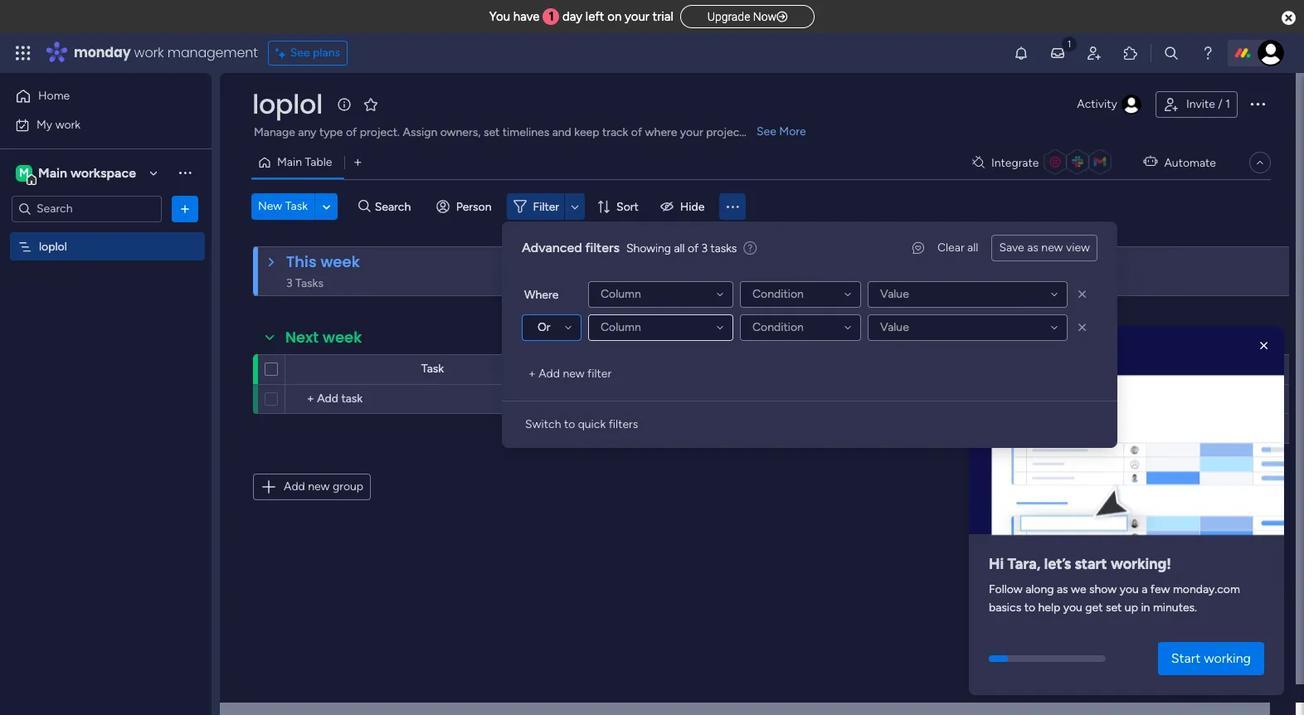 Task type: locate. For each thing, give the bounding box(es) containing it.
hide button
[[654, 193, 715, 220]]

notifications image
[[1013, 45, 1030, 61]]

as left we on the bottom of the page
[[1057, 583, 1068, 597]]

1 right /
[[1226, 97, 1230, 111]]

1
[[549, 9, 554, 24], [1226, 97, 1230, 111]]

along
[[1026, 583, 1054, 597]]

save as new view
[[999, 241, 1090, 255]]

week inside field
[[323, 327, 362, 348]]

let's
[[1044, 555, 1071, 574]]

see plans
[[290, 46, 340, 60]]

column down the advanced filters showing all of 3 tasks
[[601, 287, 641, 301]]

0 horizontal spatial as
[[1027, 241, 1039, 255]]

as
[[1027, 241, 1039, 255], [1057, 583, 1068, 597]]

you left a
[[1120, 583, 1139, 597]]

add
[[539, 367, 560, 381], [284, 480, 305, 494]]

new inside button
[[563, 367, 585, 381]]

home button
[[10, 83, 178, 110]]

0 horizontal spatial new
[[308, 480, 330, 494]]

see left plans
[[290, 46, 310, 60]]

0 vertical spatial work
[[134, 43, 164, 62]]

remove sort image
[[1074, 286, 1091, 303]]

filters right quick
[[609, 417, 638, 431]]

loplol up "manage"
[[252, 85, 323, 123]]

new for view
[[1042, 241, 1063, 255]]

0 horizontal spatial 1
[[549, 9, 554, 24]]

0 vertical spatial condition
[[753, 287, 804, 301]]

main right 'workspace' image
[[38, 165, 67, 180]]

remove sort image
[[1074, 319, 1091, 336]]

1 vertical spatial add
[[284, 480, 305, 494]]

set left up
[[1106, 601, 1122, 615]]

1 vertical spatial see
[[757, 124, 777, 139]]

as inside button
[[1027, 241, 1039, 255]]

progress bar
[[989, 655, 1008, 662]]

quick
[[578, 417, 606, 431]]

0 horizontal spatial work
[[55, 117, 81, 132]]

week inside 'field'
[[321, 251, 360, 272]]

0 vertical spatial add
[[539, 367, 560, 381]]

0 horizontal spatial all
[[674, 241, 685, 255]]

1 value from the top
[[880, 287, 909, 301]]

this
[[286, 251, 317, 272]]

0 vertical spatial new
[[1042, 241, 1063, 255]]

0 vertical spatial column
[[601, 287, 641, 301]]

1 inside invite / 1 button
[[1226, 97, 1230, 111]]

work right 'monday'
[[134, 43, 164, 62]]

show board description image
[[334, 96, 354, 113]]

Owner field
[[599, 361, 643, 379]]

set right the owners, on the top of the page
[[484, 125, 500, 139]]

showing
[[626, 241, 671, 255]]

week right this
[[321, 251, 360, 272]]

your right on
[[625, 9, 650, 24]]

1 vertical spatial task
[[421, 362, 444, 376]]

angle down image
[[323, 200, 331, 213]]

+ Add task text field
[[294, 389, 573, 409]]

v2 search image
[[358, 197, 371, 216]]

you
[[489, 9, 510, 24]]

1 horizontal spatial to
[[1024, 601, 1036, 615]]

close image
[[1256, 338, 1273, 354]]

0 horizontal spatial see
[[290, 46, 310, 60]]

new left view
[[1042, 241, 1063, 255]]

of right type
[[346, 125, 357, 139]]

see for see plans
[[290, 46, 310, 60]]

1 horizontal spatial you
[[1120, 583, 1139, 597]]

loplol field
[[248, 85, 327, 123]]

working!
[[1111, 555, 1172, 574]]

0 vertical spatial 1
[[549, 9, 554, 24]]

value for remove sort image
[[880, 287, 909, 301]]

options image right /
[[1248, 94, 1268, 113]]

add to favorites image
[[362, 96, 379, 112]]

few
[[1151, 583, 1170, 597]]

value
[[880, 287, 909, 301], [880, 320, 909, 334]]

1 vertical spatial new
[[563, 367, 585, 381]]

to left quick
[[564, 417, 575, 431]]

2 vertical spatial new
[[308, 480, 330, 494]]

add left group
[[284, 480, 305, 494]]

1 horizontal spatial all
[[968, 241, 979, 255]]

0 vertical spatial your
[[625, 9, 650, 24]]

1 vertical spatial loplol
[[39, 239, 67, 253]]

see inside button
[[290, 46, 310, 60]]

filter
[[533, 200, 559, 214]]

in
[[1141, 601, 1150, 615]]

option
[[0, 231, 212, 235]]

column
[[601, 287, 641, 301], [601, 320, 641, 334]]

dapulse close image
[[1282, 10, 1296, 27]]

week
[[321, 251, 360, 272], [323, 327, 362, 348]]

0 vertical spatial to
[[564, 417, 575, 431]]

work for monday
[[134, 43, 164, 62]]

monday
[[74, 43, 131, 62]]

left
[[586, 9, 604, 24]]

add new group
[[284, 480, 363, 494]]

stands.
[[747, 125, 784, 139]]

0 horizontal spatial set
[[484, 125, 500, 139]]

v2 user feedback image
[[913, 239, 924, 257]]

This week field
[[282, 251, 364, 273]]

1 horizontal spatial work
[[134, 43, 164, 62]]

main for main workspace
[[38, 165, 67, 180]]

1 horizontal spatial new
[[563, 367, 585, 381]]

week right next
[[323, 327, 362, 348]]

add right +
[[539, 367, 560, 381]]

new inside button
[[1042, 241, 1063, 255]]

see left more
[[757, 124, 777, 139]]

2 horizontal spatial of
[[688, 241, 699, 255]]

all left 3
[[674, 241, 685, 255]]

select product image
[[15, 45, 32, 61]]

0 horizontal spatial options image
[[177, 200, 193, 217]]

work inside button
[[55, 117, 81, 132]]

1 left day
[[549, 9, 554, 24]]

column for remove sort image
[[601, 287, 641, 301]]

you down we on the bottom of the page
[[1063, 601, 1083, 615]]

main workspace
[[38, 165, 136, 180]]

1 horizontal spatial set
[[1106, 601, 1122, 615]]

+ add new filter
[[529, 367, 612, 381]]

1 vertical spatial condition
[[753, 320, 804, 334]]

to left help
[[1024, 601, 1036, 615]]

1 horizontal spatial loplol
[[252, 85, 323, 123]]

activity button
[[1071, 91, 1149, 118]]

main inside button
[[277, 155, 302, 169]]

0 horizontal spatial add
[[284, 480, 305, 494]]

clear
[[938, 241, 965, 255]]

1 vertical spatial 1
[[1226, 97, 1230, 111]]

loplol down "search in workspace" field
[[39, 239, 67, 253]]

0 horizontal spatial loplol
[[39, 239, 67, 253]]

invite / 1
[[1186, 97, 1230, 111]]

column up owner
[[601, 320, 641, 334]]

1 vertical spatial as
[[1057, 583, 1068, 597]]

0 vertical spatial value
[[880, 287, 909, 301]]

see plans button
[[268, 41, 348, 66]]

main left 'table'
[[277, 155, 302, 169]]

2 horizontal spatial new
[[1042, 241, 1063, 255]]

1 vertical spatial work
[[55, 117, 81, 132]]

my work
[[37, 117, 81, 132]]

to
[[564, 417, 575, 431], [1024, 601, 1036, 615]]

1 vertical spatial you
[[1063, 601, 1083, 615]]

1 horizontal spatial main
[[277, 155, 302, 169]]

0 horizontal spatial of
[[346, 125, 357, 139]]

options image
[[1248, 94, 1268, 113], [177, 200, 193, 217]]

m
[[19, 166, 29, 180]]

status
[[700, 251, 734, 265]]

set
[[484, 125, 500, 139], [1106, 601, 1122, 615]]

column for remove sort icon in the top of the page
[[601, 320, 641, 334]]

of inside the advanced filters showing all of 3 tasks
[[688, 241, 699, 255]]

save as new view button
[[992, 235, 1098, 261]]

1 vertical spatial options image
[[177, 200, 193, 217]]

follow along as we show you a few monday.com basics to help you get set up in minutes.
[[989, 583, 1240, 615]]

1 vertical spatial set
[[1106, 601, 1122, 615]]

tara schultz image
[[1258, 40, 1284, 66]]

advanced filters showing all of 3 tasks
[[522, 240, 737, 256]]

see more
[[757, 124, 806, 139]]

help
[[1178, 673, 1207, 690]]

see
[[290, 46, 310, 60], [757, 124, 777, 139]]

1 horizontal spatial see
[[757, 124, 777, 139]]

filters down "sort" popup button
[[585, 240, 620, 256]]

+
[[529, 367, 536, 381]]

of left 3
[[688, 241, 699, 255]]

start working button
[[1158, 642, 1264, 675]]

your right where
[[680, 125, 703, 139]]

invite
[[1186, 97, 1215, 111]]

3
[[702, 241, 708, 255]]

1 vertical spatial column
[[601, 320, 641, 334]]

filters
[[585, 240, 620, 256], [609, 417, 638, 431]]

0 vertical spatial task
[[285, 199, 308, 213]]

all
[[968, 241, 979, 255], [674, 241, 685, 255]]

main inside workspace selection element
[[38, 165, 67, 180]]

tara,
[[1008, 555, 1041, 574]]

1 image
[[1062, 34, 1077, 53]]

condition
[[753, 287, 804, 301], [753, 320, 804, 334]]

0 vertical spatial see
[[290, 46, 310, 60]]

1 column from the top
[[601, 287, 641, 301]]

0 vertical spatial set
[[484, 125, 500, 139]]

0 vertical spatial you
[[1120, 583, 1139, 597]]

options image down workspace options icon
[[177, 200, 193, 217]]

1 horizontal spatial as
[[1057, 583, 1068, 597]]

0 vertical spatial filters
[[585, 240, 620, 256]]

1 vertical spatial filters
[[609, 417, 638, 431]]

task
[[285, 199, 308, 213], [421, 362, 444, 376]]

autopilot image
[[1144, 151, 1158, 172]]

0 horizontal spatial to
[[564, 417, 575, 431]]

project
[[706, 125, 744, 139]]

0 vertical spatial week
[[321, 251, 360, 272]]

of right track
[[631, 125, 642, 139]]

workspace options image
[[177, 164, 193, 181]]

follow
[[989, 583, 1023, 597]]

learn more image
[[744, 241, 757, 256]]

task up + add task text field
[[421, 362, 444, 376]]

2 all from the left
[[674, 241, 685, 255]]

2 value from the top
[[880, 320, 909, 334]]

1 vertical spatial week
[[323, 327, 362, 348]]

1 horizontal spatial your
[[680, 125, 703, 139]]

home
[[38, 89, 70, 103]]

0 vertical spatial loplol
[[252, 85, 323, 123]]

1 horizontal spatial 1
[[1226, 97, 1230, 111]]

1 horizontal spatial of
[[631, 125, 642, 139]]

more
[[779, 124, 806, 139]]

2 condition from the top
[[753, 320, 804, 334]]

1 all from the left
[[968, 241, 979, 255]]

minutes.
[[1153, 601, 1197, 615]]

0 vertical spatial as
[[1027, 241, 1039, 255]]

new left group
[[308, 480, 330, 494]]

2 column from the top
[[601, 320, 641, 334]]

as right save
[[1027, 241, 1039, 255]]

where
[[524, 287, 559, 302]]

0 horizontal spatial you
[[1063, 601, 1083, 615]]

monday.com
[[1173, 583, 1240, 597]]

main for main table
[[277, 155, 302, 169]]

0 horizontal spatial main
[[38, 165, 67, 180]]

keep
[[574, 125, 599, 139]]

1 vertical spatial to
[[1024, 601, 1036, 615]]

my work button
[[10, 112, 178, 138]]

apps image
[[1123, 45, 1139, 61]]

invite members image
[[1086, 45, 1103, 61]]

1 horizontal spatial options image
[[1248, 94, 1268, 113]]

advanced
[[522, 240, 582, 256]]

all right clear
[[968, 241, 979, 255]]

1 horizontal spatial add
[[539, 367, 560, 381]]

1 vertical spatial value
[[880, 320, 909, 334]]

task right new
[[285, 199, 308, 213]]

tasks
[[711, 241, 737, 255]]

0 horizontal spatial task
[[285, 199, 308, 213]]

Status field
[[696, 249, 738, 267]]

filter
[[588, 367, 612, 381]]

main table button
[[251, 149, 345, 176]]

you
[[1120, 583, 1139, 597], [1063, 601, 1083, 615]]

1 condition from the top
[[753, 287, 804, 301]]

upgrade
[[708, 10, 750, 23]]

new left filter
[[563, 367, 585, 381]]

start working
[[1171, 651, 1251, 666]]

add inside button
[[284, 480, 305, 494]]

1 vertical spatial your
[[680, 125, 703, 139]]

work right my
[[55, 117, 81, 132]]



Task type: describe. For each thing, give the bounding box(es) containing it.
manage
[[254, 125, 295, 139]]

get
[[1086, 601, 1103, 615]]

/
[[1218, 97, 1223, 111]]

dapulse integrations image
[[972, 156, 985, 169]]

working
[[1204, 651, 1251, 666]]

you have 1 day left on your trial
[[489, 9, 673, 24]]

sort
[[617, 200, 639, 214]]

add view image
[[355, 156, 361, 169]]

lottie animation image
[[969, 333, 1284, 541]]

arrow down image
[[565, 197, 585, 217]]

collapse board header image
[[1254, 156, 1267, 169]]

basics
[[989, 601, 1022, 615]]

monday work management
[[74, 43, 258, 62]]

week for this week
[[321, 251, 360, 272]]

start
[[1075, 555, 1107, 574]]

filter button
[[507, 193, 585, 220]]

set inside follow along as we show you a few monday.com basics to help you get set up in minutes.
[[1106, 601, 1122, 615]]

as inside follow along as we show you a few monday.com basics to help you get set up in minutes.
[[1057, 583, 1068, 597]]

any
[[298, 125, 317, 139]]

on
[[608, 9, 622, 24]]

Next week field
[[281, 327, 366, 348]]

workspace selection element
[[16, 163, 139, 185]]

0 horizontal spatial your
[[625, 9, 650, 24]]

owner
[[604, 362, 638, 376]]

hi
[[989, 555, 1004, 574]]

automate
[[1164, 156, 1216, 170]]

loplol inside list box
[[39, 239, 67, 253]]

person
[[456, 200, 492, 214]]

Search field
[[371, 195, 420, 218]]

table
[[305, 155, 332, 169]]

1 for have
[[549, 9, 554, 24]]

person button
[[430, 193, 502, 220]]

condition for remove sort image
[[753, 287, 804, 301]]

+ add new filter button
[[522, 361, 618, 387]]

activity
[[1077, 97, 1118, 111]]

lottie animation element
[[969, 326, 1284, 541]]

dapulse rightstroke image
[[777, 11, 788, 23]]

see for see more
[[757, 124, 777, 139]]

week for next week
[[323, 327, 362, 348]]

add inside button
[[539, 367, 560, 381]]

integrate
[[991, 156, 1039, 170]]

have
[[513, 9, 540, 24]]

workspace
[[70, 165, 136, 180]]

project.
[[360, 125, 400, 139]]

0 vertical spatial options image
[[1248, 94, 1268, 113]]

where
[[645, 125, 677, 139]]

upgrade now
[[708, 10, 777, 23]]

help image
[[1200, 45, 1216, 61]]

owners,
[[440, 125, 481, 139]]

1 for /
[[1226, 97, 1230, 111]]

type
[[319, 125, 343, 139]]

track
[[602, 125, 628, 139]]

next week
[[285, 327, 362, 348]]

switch
[[525, 417, 561, 431]]

timelines
[[503, 125, 549, 139]]

help button
[[1163, 668, 1221, 695]]

all inside button
[[968, 241, 979, 255]]

my
[[37, 117, 52, 132]]

up
[[1125, 601, 1138, 615]]

new inside button
[[308, 480, 330, 494]]

search everything image
[[1163, 45, 1180, 61]]

new task button
[[251, 193, 315, 220]]

we
[[1071, 583, 1087, 597]]

group
[[333, 480, 363, 494]]

Search in workspace field
[[35, 199, 139, 218]]

help
[[1038, 601, 1061, 615]]

filters inside button
[[609, 417, 638, 431]]

show
[[1089, 583, 1117, 597]]

value for remove sort icon in the top of the page
[[880, 320, 909, 334]]

to inside button
[[564, 417, 575, 431]]

menu image
[[725, 198, 741, 215]]

to inside follow along as we show you a few monday.com basics to help you get set up in minutes.
[[1024, 601, 1036, 615]]

hi tara, let's start working!
[[989, 555, 1172, 574]]

clear all button
[[931, 235, 985, 261]]

inbox image
[[1050, 45, 1066, 61]]

new for filter
[[563, 367, 585, 381]]

add new group button
[[253, 474, 371, 500]]

condition for remove sort icon in the top of the page
[[753, 320, 804, 334]]

1 horizontal spatial task
[[421, 362, 444, 376]]

new
[[258, 199, 282, 213]]

or
[[538, 320, 551, 334]]

main table
[[277, 155, 332, 169]]

and
[[552, 125, 572, 139]]

next
[[285, 327, 319, 348]]

see more link
[[755, 124, 808, 140]]

save
[[999, 241, 1025, 255]]

all inside the advanced filters showing all of 3 tasks
[[674, 241, 685, 255]]

loplol list box
[[0, 229, 212, 485]]

sort button
[[590, 193, 649, 220]]

workspace image
[[16, 164, 32, 182]]

invite / 1 button
[[1156, 91, 1238, 118]]

start
[[1171, 651, 1201, 666]]

switch to quick filters
[[525, 417, 638, 431]]

plans
[[313, 46, 340, 60]]

clear all
[[938, 241, 979, 255]]

task inside new task button
[[285, 199, 308, 213]]

switch to quick filters button
[[519, 412, 645, 438]]

manage any type of project. assign owners, set timelines and keep track of where your project stands.
[[254, 125, 784, 139]]

new task
[[258, 199, 308, 213]]

day
[[562, 9, 583, 24]]

work for my
[[55, 117, 81, 132]]

a
[[1142, 583, 1148, 597]]



Task type: vqa. For each thing, say whether or not it's contained in the screenshot.
workspaces in the left top of the page
no



